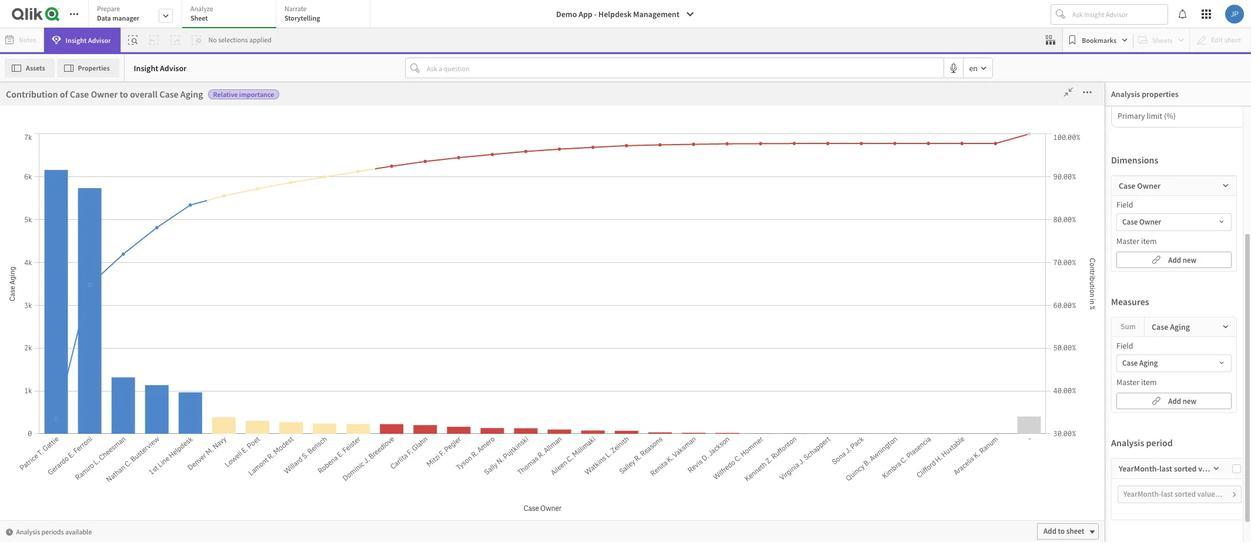 Task type: describe. For each thing, give the bounding box(es) containing it.
add new button for aging
[[1116, 393, 1232, 409]]

high priority cases 72
[[116, 82, 302, 161]]

link image
[[1152, 253, 1161, 267]]

case owner inside case owner menu item
[[66, 324, 107, 335]]

sheet
[[190, 14, 208, 22]]

sorted for yearmonth-last sorted values (date)
[[1175, 489, 1196, 499]]

exit full screen image
[[1059, 86, 1078, 98]]

open for open cases vs duration * bubble size represents number of high priority open cases
[[6, 167, 29, 179]]

0 for feister
[[1061, 339, 1065, 349]]

of inside open cases vs duration * bubble size represents number of high priority open cases
[[132, 179, 139, 191]]

1 horizontal spatial insight
[[134, 63, 158, 73]]

timetable for case timetable rank
[[84, 418, 119, 429]]

yearmonth- for yearmonth-last sorted values
[[1119, 463, 1159, 474]]

case count menu item
[[61, 224, 168, 248]]

totals not applicable for this column element
[[886, 240, 991, 256]]

resolved
[[39, 425, 78, 437]]

analysis period
[[1111, 437, 1173, 449]]

casenumber button
[[61, 465, 145, 476]]

field for case owner
[[1116, 199, 1133, 210]]

auto-analysis
[[186, 95, 241, 107]]

medium priority cases 142
[[512, 82, 730, 161]]

cases inside medium priority cases 142
[[672, 82, 730, 111]]

case count button
[[61, 230, 145, 241]]

case created date menu item
[[61, 248, 168, 271]]

sum
[[1121, 322, 1136, 332]]

small image for case owner
[[1222, 182, 1229, 189]]

master for case owner
[[1116, 236, 1139, 246]]

analysis properties
[[1111, 89, 1179, 99]]

open & resolved cases over time
[[6, 425, 150, 437]]

app
[[579, 9, 592, 19]]

4 0 from the top
[[1061, 379, 1065, 389]]

%ownerid
[[66, 160, 103, 170]]

case closed date menu item
[[61, 200, 168, 224]]

item for case owner
[[1141, 236, 1157, 246]]

high
[[116, 82, 162, 111]]

case owner menu item
[[61, 318, 168, 342]]

case inside button
[[1122, 358, 1138, 368]]

case count
[[66, 230, 105, 241]]

case owner button inside menu item
[[61, 324, 145, 335]]

low priority cases 203
[[943, 82, 1124, 161]]

203
[[999, 111, 1068, 161]]

and
[[367, 470, 382, 482]]

0 vertical spatial items
[[33, 142, 49, 151]]

small image for yearmonth-last sorted values
[[1213, 465, 1220, 472]]

r.
[[909, 298, 916, 308]]

case timetable
[[66, 395, 119, 405]]

Search assets text field
[[61, 83, 177, 105]]

james peterson image
[[1225, 5, 1244, 24]]

142
[[587, 111, 656, 161]]

primary
[[1118, 111, 1145, 121]]

salley
[[888, 298, 908, 308]]

owner inside menu item
[[84, 324, 107, 335]]

case timetable button
[[61, 395, 145, 405]]

master item for case owner
[[1116, 236, 1157, 246]]

add new for case owner
[[1168, 255, 1197, 265]]

18364.641273148
[[998, 243, 1065, 253]]

no
[[208, 35, 217, 44]]

analysis
[[208, 95, 241, 107]]

case aging right sum button
[[1152, 322, 1190, 332]]

case closed date
[[66, 207, 125, 217]]

insight advisor inside dropdown button
[[66, 36, 111, 44]]

low
[[943, 82, 985, 111]]

reasons
[[918, 298, 947, 308]]

applied
[[249, 35, 272, 44]]

case record type
[[66, 371, 127, 382]]

properties
[[78, 63, 110, 72]]

(%)
[[1164, 111, 1176, 121]]

data
[[97, 14, 111, 22]]

0 vertical spatial small image
[[1231, 487, 1238, 501]]

1 vertical spatial advisor
[[160, 63, 187, 73]]

master item for case aging
[[1116, 377, 1157, 387]]

analyze
[[190, 4, 213, 13]]

sorted for yearmonth-last sorted values
[[1174, 463, 1197, 474]]

time inside 'menu item'
[[116, 277, 133, 288]]

properties
[[1142, 89, 1179, 99]]

narrate
[[285, 4, 307, 13]]

values for yearmonth-last sorted values (date)
[[1197, 489, 1218, 499]]

sum button
[[1112, 317, 1145, 336]]

casenumber
[[66, 465, 111, 476]]

created
[[84, 254, 111, 264]]

date button
[[61, 512, 145, 523]]

count
[[84, 230, 105, 241]]

1 master items button from the left
[[0, 121, 60, 158]]

open for open cases by priority type
[[521, 167, 544, 179]]

case owner group
[[66, 348, 130, 358]]

assets
[[26, 63, 45, 72]]

type inside menu item
[[110, 371, 127, 382]]

relative
[[213, 90, 238, 99]]

auto-
[[186, 95, 208, 107]]

true for robena e. feister
[[806, 339, 821, 349]]

cases inside open cases vs duration * bubble size represents number of high priority open cases
[[31, 167, 56, 179]]

master for case aging
[[1116, 377, 1139, 387]]

case aging down sum button
[[1122, 358, 1158, 368]]

case record type button
[[61, 371, 145, 382]]

field for case aging
[[1116, 340, 1133, 351]]

0 vertical spatial case owner button
[[1117, 214, 1231, 230]]

case aging menu item
[[61, 177, 168, 200]]

case created date
[[66, 254, 129, 264]]

open cases by priority type
[[521, 167, 639, 179]]

number
[[100, 179, 130, 191]]

aging inside button
[[1139, 358, 1158, 368]]

mutual
[[202, 470, 231, 482]]

add new for case aging
[[1168, 396, 1197, 406]]

2 horizontal spatial of
[[256, 180, 264, 192]]

no selections applied
[[208, 35, 272, 44]]

totals element
[[803, 240, 886, 256]]

bubble
[[12, 179, 39, 191]]

yearmonth- for yearmonth-last sorted values (date)
[[1124, 489, 1161, 499]]

case aging button inside 'menu item'
[[61, 183, 145, 194]]

Ask a question text field
[[424, 58, 944, 77]]

case owner for small icon related to case owner
[[1119, 180, 1161, 191]]

advisor inside dropdown button
[[88, 36, 111, 44]]

Ask Insight Advisor text field
[[1070, 5, 1168, 24]]

storytelling
[[285, 14, 320, 22]]

case timetable rank button
[[61, 418, 145, 429]]

case_date_key menu item
[[61, 436, 168, 459]]

priority for 142
[[595, 82, 667, 111]]

case inside 'menu item'
[[66, 277, 83, 288]]

yearmonth-last sorted values (date)
[[1124, 489, 1239, 499]]

feister
[[923, 339, 946, 349]]

prepare data manager
[[97, 4, 139, 22]]

medium
[[512, 82, 591, 111]]

prepare
[[97, 4, 120, 13]]

selected
[[384, 470, 418, 482]]

case timetable rank
[[66, 418, 138, 429]]

master items
[[12, 142, 49, 151]]

more image
[[1078, 86, 1097, 98]]

cases inside high priority cases 72
[[243, 82, 302, 111]]

case owner group button
[[61, 348, 145, 358]]

demo app - helpdesk management button
[[549, 5, 702, 24]]

en button
[[964, 58, 992, 78]]

priority
[[160, 179, 188, 191]]

small image for case aging
[[1222, 323, 1229, 330]]

by
[[573, 167, 583, 179]]

case duration time button
[[61, 277, 145, 288]]

case owner. press space to sort on this column. element
[[886, 225, 971, 240]]

aging inside 'menu item'
[[84, 183, 104, 194]]

group
[[109, 348, 130, 358]]

values for yearmonth-last sorted values
[[1198, 463, 1221, 474]]

between
[[284, 470, 319, 482]]

&
[[31, 425, 37, 437]]

period
[[1146, 437, 1173, 449]]



Task type: locate. For each thing, give the bounding box(es) containing it.
1 vertical spatial time
[[129, 425, 150, 437]]

0 vertical spatial field
[[1116, 199, 1133, 210]]

case is closed menu item
[[61, 295, 168, 318]]

1 vertical spatial add new
[[1168, 396, 1197, 406]]

vs
[[58, 167, 67, 179]]

case timetable menu item
[[61, 389, 168, 412]]

1 horizontal spatial of
[[132, 179, 139, 191]]

true for nathan c. busterview
[[806, 258, 821, 268]]

0 horizontal spatial advisor
[[88, 36, 111, 44]]

0 vertical spatial new
[[1183, 255, 1197, 265]]

-
[[594, 9, 597, 19]]

case owner inside case owner button
[[1122, 217, 1161, 227]]

1 vertical spatial overall
[[326, 180, 354, 192]]

1 vertical spatial timetable
[[84, 418, 119, 429]]

case aging up 18364.641273148 at the right top of the page
[[1027, 227, 1065, 237]]

3 0 from the top
[[1061, 339, 1065, 349]]

priority inside low priority cases 203
[[989, 82, 1061, 111]]

0 vertical spatial master item
[[1116, 236, 1157, 246]]

open
[[190, 179, 210, 191]]

sorted
[[1174, 463, 1197, 474], [1175, 489, 1196, 499]]

1 vertical spatial duration
[[84, 277, 114, 288]]

dependency
[[232, 470, 282, 482]]

1 vertical spatial new
[[1183, 396, 1197, 406]]

72
[[186, 111, 232, 161]]

case owner up link image
[[1122, 217, 1161, 227]]

open left &
[[6, 425, 29, 437]]

nathan
[[888, 258, 912, 268]]

0 vertical spatial add new
[[1168, 255, 1197, 265]]

case record type menu item
[[61, 365, 168, 389]]

cases
[[243, 82, 302, 111], [672, 82, 730, 111], [1065, 82, 1124, 111], [31, 167, 56, 179], [546, 167, 571, 179], [80, 425, 105, 437]]

1 vertical spatial values
[[1197, 489, 1218, 499]]

2 vertical spatial case owner
[[66, 324, 107, 335]]

1 vertical spatial insight advisor
[[134, 63, 187, 73]]

owner inside menu item
[[84, 348, 107, 358]]

duration right vs at the left
[[69, 167, 107, 179]]

case aging inside 'menu item'
[[66, 183, 104, 194]]

values left (date) at the right bottom of page
[[1197, 489, 1218, 499]]

case inside "menu item"
[[66, 418, 83, 429]]

1 vertical spatial arrow down image
[[1216, 356, 1227, 370]]

master
[[12, 142, 32, 151], [1116, 236, 1139, 246], [1116, 377, 1139, 387]]

item up link image
[[1141, 236, 1157, 246]]

last
[[1159, 463, 1172, 474], [1161, 489, 1173, 499]]

0 vertical spatial contribution
[[6, 88, 58, 100]]

1 fields button from the left
[[0, 82, 60, 119]]

0 vertical spatial case owner
[[1119, 180, 1161, 191]]

1 vertical spatial contribution
[[202, 180, 254, 192]]

link image
[[1152, 394, 1161, 408]]

assets button
[[5, 58, 54, 77]]

5 0 from the top
[[1061, 393, 1065, 403]]

type right record
[[110, 371, 127, 382]]

sorted up yearmonth-last sorted values (date)
[[1174, 463, 1197, 474]]

1 vertical spatial case aging button
[[1117, 355, 1231, 372]]

0 vertical spatial closed
[[84, 207, 108, 217]]

0 vertical spatial small image
[[1222, 182, 1229, 189]]

new right link image
[[1183, 255, 1197, 265]]

time down case created date menu item at the left of page
[[116, 277, 133, 288]]

case inside menu item
[[66, 324, 83, 335]]

analysis periods available
[[212, 428, 288, 437], [513, 428, 588, 437], [813, 428, 888, 437], [16, 527, 92, 536]]

0 vertical spatial last
[[1159, 463, 1172, 474]]

0 vertical spatial insight advisor
[[66, 36, 111, 44]]

e.
[[915, 339, 922, 349]]

master item up link icon
[[1116, 377, 1157, 387]]

1 new from the top
[[1183, 255, 1197, 265]]

arrow down image for case aging
[[1216, 356, 1227, 370]]

record
[[84, 371, 109, 382]]

1 vertical spatial small image
[[6, 528, 13, 535]]

1 vertical spatial yearmonth-
[[1124, 489, 1161, 499]]

relative importance
[[213, 90, 274, 99]]

0 vertical spatial time
[[116, 277, 133, 288]]

case aging button
[[61, 183, 145, 194], [1117, 355, 1231, 372]]

rank
[[121, 418, 138, 429]]

1 add new from the top
[[1168, 255, 1197, 265]]

1 item from the top
[[1141, 236, 1157, 246]]

selections
[[218, 35, 248, 44]]

2 master item from the top
[[1116, 377, 1157, 387]]

0 for reasons
[[1061, 298, 1065, 308]]

master items button
[[0, 121, 60, 158], [1, 121, 60, 158]]

c.
[[914, 258, 921, 268]]

1 horizontal spatial advisor
[[160, 63, 187, 73]]

add new right link image
[[1168, 255, 1197, 265]]

0 horizontal spatial overall
[[130, 88, 158, 100]]

of down the properties button
[[60, 88, 68, 100]]

1 vertical spatial case owner
[[1122, 217, 1161, 227]]

menu
[[61, 130, 177, 542]]

sheet
[[438, 427, 456, 437], [738, 427, 756, 437], [1038, 427, 1056, 437], [1066, 526, 1084, 536]]

1 horizontal spatial small image
[[1231, 487, 1238, 501]]

2 add new button from the top
[[1116, 393, 1232, 409]]

case is closed
[[66, 301, 115, 311]]

duration
[[69, 167, 107, 179], [84, 277, 114, 288]]

0 horizontal spatial insight advisor
[[66, 36, 111, 44]]

0 vertical spatial timetable
[[84, 395, 119, 405]]

represents
[[57, 179, 98, 191]]

advisor up auto-
[[160, 63, 187, 73]]

timetable up case timetable rank
[[84, 395, 119, 405]]

2 arrow down image from the top
[[1216, 356, 1227, 370]]

priority for 72
[[167, 82, 239, 111]]

item for case aging
[[1141, 377, 1157, 387]]

insight advisor up high
[[134, 63, 187, 73]]

insight advisor
[[66, 36, 111, 44], [134, 63, 187, 73]]

insight up the properties button
[[66, 36, 87, 44]]

0 vertical spatial insight
[[66, 36, 87, 44]]

to
[[120, 88, 128, 100], [316, 180, 324, 192], [430, 427, 437, 437], [730, 427, 737, 437], [1030, 427, 1037, 437], [1058, 526, 1065, 536]]

date for case created date
[[113, 254, 129, 264]]

of left high on the left of page
[[132, 179, 139, 191]]

item up link icon
[[1141, 377, 1157, 387]]

0 vertical spatial case aging button
[[61, 183, 145, 194]]

new right link icon
[[1183, 396, 1197, 406]]

0 horizontal spatial insight
[[66, 36, 87, 44]]

application
[[0, 0, 1251, 542]]

contribution down 72
[[202, 180, 254, 192]]

open down master items
[[6, 167, 29, 179]]

1 vertical spatial insight
[[134, 63, 158, 73]]

items right 'selected'
[[420, 470, 442, 482]]

busterview
[[922, 258, 960, 268]]

new
[[1183, 255, 1197, 265], [1183, 396, 1197, 406]]

0 vertical spatial values
[[1198, 463, 1221, 474]]

closed
[[84, 207, 108, 217], [92, 301, 115, 311]]

1 master item from the top
[[1116, 236, 1157, 246]]

cancel button
[[1052, 92, 1095, 111]]

add new button for owner
[[1116, 252, 1232, 268]]

insight inside dropdown button
[[66, 36, 87, 44]]

2 true from the top
[[806, 298, 821, 308]]

1 vertical spatial master
[[1116, 236, 1139, 246]]

2 timetable from the top
[[84, 418, 119, 429]]

2 field from the top
[[1116, 340, 1133, 351]]

closed right is
[[92, 301, 115, 311]]

1 arrow down image from the top
[[1216, 215, 1227, 229]]

0 vertical spatial date
[[109, 207, 125, 217]]

selections tool image
[[1046, 35, 1055, 45]]

2 master items button from the left
[[1, 121, 60, 158]]

2 fields button from the left
[[1, 82, 60, 119]]

mutual dependency between case aging and selected items
[[202, 470, 442, 482]]

date right created
[[113, 254, 129, 264]]

contribution of case owner to overall case aging
[[6, 88, 203, 100], [202, 180, 400, 192]]

insight advisor down "data"
[[66, 36, 111, 44]]

case closed date button
[[61, 207, 145, 217]]

timetable
[[84, 395, 119, 405], [84, 418, 119, 429]]

smart search image
[[128, 35, 138, 45]]

timetable for case timetable
[[84, 395, 119, 405]]

2 item from the top
[[1141, 377, 1157, 387]]

size
[[40, 179, 55, 191]]

1 vertical spatial last
[[1161, 489, 1173, 499]]

1 horizontal spatial case aging button
[[1117, 355, 1231, 372]]

en
[[969, 63, 978, 73]]

closed up count
[[84, 207, 108, 217]]

limit
[[1147, 111, 1162, 121]]

1 horizontal spatial overall
[[326, 180, 354, 192]]

last down the yearmonth-last sorted values
[[1161, 489, 1173, 499]]

2 vertical spatial small image
[[1213, 465, 1220, 472]]

insight up high
[[134, 63, 158, 73]]

small image
[[1222, 182, 1229, 189], [1222, 323, 1229, 330], [1213, 465, 1220, 472]]

casenumber menu item
[[61, 459, 168, 483]]

values up (date) at the right bottom of page
[[1198, 463, 1221, 474]]

2 add new from the top
[[1168, 396, 1197, 406]]

date for case closed date
[[109, 207, 125, 217]]

0 horizontal spatial of
[[60, 88, 68, 100]]

priority for 203
[[989, 82, 1061, 111]]

1 horizontal spatial type
[[619, 167, 639, 179]]

1 horizontal spatial contribution
[[202, 180, 254, 192]]

case timetable rank menu item
[[61, 412, 168, 436]]

menu containing %ownerid
[[61, 130, 177, 542]]

tab list inside application
[[88, 0, 375, 29]]

case aging down %ownerid on the left of page
[[66, 183, 104, 194]]

yearmonth- down the yearmonth-last sorted values
[[1124, 489, 1161, 499]]

0 horizontal spatial items
[[33, 142, 49, 151]]

cases inside low priority cases 203
[[1065, 82, 1124, 111]]

priority inside medium priority cases 142
[[595, 82, 667, 111]]

(date)
[[1220, 489, 1239, 499]]

case aging button up link icon
[[1117, 355, 1231, 372]]

0 for busterview
[[1061, 258, 1065, 268]]

arrow down image inside case aging button
[[1216, 356, 1227, 370]]

1 vertical spatial closed
[[92, 301, 115, 311]]

timetable up case_date_key "button"
[[84, 418, 119, 429]]

0 vertical spatial overall
[[130, 88, 158, 100]]

field down the dimensions
[[1116, 199, 1133, 210]]

case owner group menu item
[[61, 342, 168, 365]]

2 vertical spatial true
[[806, 339, 821, 349]]

management
[[633, 9, 679, 19]]

of
[[60, 88, 68, 100], [132, 179, 139, 191], [256, 180, 264, 192]]

0 vertical spatial sorted
[[1174, 463, 1197, 474]]

1 vertical spatial small image
[[1222, 323, 1229, 330]]

open left by
[[521, 167, 544, 179]]

date menu item
[[61, 506, 168, 530]]

yearmonth-last sorted values
[[1119, 463, 1221, 474]]

case is closed. press space to sort on this column. element
[[803, 225, 865, 240]]

true
[[806, 258, 821, 268], [806, 298, 821, 308], [806, 339, 821, 349]]

case owner for arrow down image corresponding to case owner
[[1122, 217, 1161, 227]]

0
[[1061, 258, 1065, 268], [1061, 298, 1065, 308], [1061, 339, 1065, 349], [1061, 379, 1065, 389], [1061, 393, 1065, 403]]

time right over
[[129, 425, 150, 437]]

date down case aging 'menu item'
[[109, 207, 125, 217]]

tab list containing prepare
[[88, 0, 375, 29]]

narrate storytelling
[[285, 4, 320, 22]]

case owner down the dimensions
[[1119, 180, 1161, 191]]

yearmonth- down analysis period
[[1119, 463, 1159, 474]]

tab list
[[88, 0, 375, 29]]

importance
[[239, 90, 274, 99]]

1 vertical spatial item
[[1141, 377, 1157, 387]]

open inside open cases vs duration * bubble size represents number of high priority open cases
[[6, 167, 29, 179]]

1 vertical spatial contribution of case owner to overall case aging
[[202, 180, 400, 192]]

date down casenumber
[[82, 512, 98, 523]]

last down period
[[1159, 463, 1172, 474]]

last for yearmonth-last sorted values (date)
[[1161, 489, 1173, 499]]

is
[[84, 301, 90, 311]]

sorted down the yearmonth-last sorted values
[[1175, 489, 1196, 499]]

1 true from the top
[[806, 258, 821, 268]]

1 vertical spatial type
[[110, 371, 127, 382]]

1 vertical spatial field
[[1116, 340, 1133, 351]]

0 vertical spatial advisor
[[88, 36, 111, 44]]

*
[[6, 179, 10, 191]]

2 vertical spatial date
[[82, 512, 98, 523]]

0 horizontal spatial contribution
[[6, 88, 58, 100]]

1 vertical spatial add new button
[[1116, 393, 1232, 409]]

priority
[[167, 82, 239, 111], [595, 82, 667, 111], [989, 82, 1061, 111], [585, 167, 617, 179]]

1 add new button from the top
[[1116, 252, 1232, 268]]

master item up link image
[[1116, 236, 1157, 246]]

insight advisor button
[[44, 28, 121, 52]]

add to sheet
[[415, 427, 456, 437], [715, 427, 756, 437], [1015, 427, 1056, 437], [1044, 526, 1084, 536]]

2 vertical spatial master
[[1116, 377, 1139, 387]]

0 horizontal spatial type
[[110, 371, 127, 382]]

%ownerid button
[[61, 160, 145, 170]]

add new right link icon
[[1168, 396, 1197, 406]]

properties button
[[57, 58, 119, 77]]

bookmarks
[[1082, 36, 1117, 44]]

0 vertical spatial type
[[619, 167, 639, 179]]

press space to open search dialog box for [case is closed] column. element
[[865, 225, 886, 240]]

new for owner
[[1183, 255, 1197, 265]]

0 vertical spatial yearmonth-
[[1119, 463, 1159, 474]]

cancel
[[1062, 96, 1085, 106]]

2 new from the top
[[1183, 396, 1197, 406]]

3 true from the top
[[806, 339, 821, 349]]

small image
[[1231, 487, 1238, 501], [6, 528, 13, 535]]

add new button
[[1116, 252, 1232, 268], [1116, 393, 1232, 409]]

true for salley r. reasons
[[806, 298, 821, 308]]

duration inside 'menu item'
[[84, 277, 114, 288]]

available
[[262, 428, 288, 437], [562, 428, 588, 437], [862, 428, 888, 437], [65, 527, 92, 536]]

press space to open search dialog box for [case owner] column. element
[[971, 225, 991, 240]]

demo app - helpdesk management
[[556, 9, 679, 19]]

case owner button up link image
[[1117, 214, 1231, 230]]

duration inside open cases vs duration * bubble size represents number of high priority open cases
[[69, 167, 107, 179]]

timetable inside "menu item"
[[84, 418, 119, 429]]

advisor down "data"
[[88, 36, 111, 44]]

1 vertical spatial date
[[113, 254, 129, 264]]

arrow down image
[[1216, 215, 1227, 229], [1216, 356, 1227, 370]]

1 horizontal spatial case owner button
[[1117, 214, 1231, 230]]

demo
[[556, 9, 577, 19]]

2 0 from the top
[[1061, 298, 1065, 308]]

1 horizontal spatial insight advisor
[[134, 63, 187, 73]]

1 vertical spatial true
[[806, 298, 821, 308]]

0 vertical spatial add new button
[[1116, 252, 1232, 268]]

case duration time
[[66, 277, 133, 288]]

1 0 from the top
[[1061, 258, 1065, 268]]

1 vertical spatial sorted
[[1175, 489, 1196, 499]]

0 vertical spatial arrow down image
[[1216, 215, 1227, 229]]

field
[[1116, 199, 1133, 210], [1116, 340, 1133, 351]]

0 vertical spatial master
[[12, 142, 32, 151]]

0 vertical spatial item
[[1141, 236, 1157, 246]]

insight
[[66, 36, 87, 44], [134, 63, 158, 73]]

new for aging
[[1183, 396, 1197, 406]]

over
[[107, 425, 128, 437]]

1 horizontal spatial items
[[420, 470, 442, 482]]

case_date_key
[[66, 442, 120, 452]]

case owner button
[[1117, 214, 1231, 230], [61, 324, 145, 335]]

duration down created
[[84, 277, 114, 288]]

0 vertical spatial duration
[[69, 167, 107, 179]]

0 vertical spatial contribution of case owner to overall case aging
[[6, 88, 203, 100]]

%ownerid menu item
[[61, 153, 168, 177]]

0 horizontal spatial small image
[[6, 528, 13, 535]]

arrow down image for case owner
[[1216, 215, 1227, 229]]

0 horizontal spatial case owner button
[[61, 324, 145, 335]]

case is closed button
[[61, 301, 145, 311]]

fields
[[22, 104, 40, 113]]

type down 142
[[619, 167, 639, 179]]

salley r. reasons
[[888, 298, 947, 308]]

contribution up fields
[[6, 88, 58, 100]]

1 vertical spatial case owner button
[[61, 324, 145, 335]]

0 horizontal spatial case aging button
[[61, 183, 145, 194]]

0 vertical spatial true
[[806, 258, 821, 268]]

case owner button up case owner group button
[[61, 324, 145, 335]]

add new
[[1168, 255, 1197, 265], [1168, 396, 1197, 406]]

last for yearmonth-last sorted values
[[1159, 463, 1172, 474]]

open cases vs duration * bubble size represents number of high priority open cases
[[6, 167, 233, 191]]

timetable inside menu item
[[84, 395, 119, 405]]

items up size
[[33, 142, 49, 151]]

case owner down is
[[66, 324, 107, 335]]

case_date_key button
[[61, 442, 145, 452]]

open for open & resolved cases over time
[[6, 425, 29, 437]]

1 vertical spatial master item
[[1116, 377, 1157, 387]]

1 field from the top
[[1116, 199, 1133, 210]]

helpdesk
[[598, 9, 632, 19]]

case inside 'menu item'
[[66, 183, 83, 194]]

high
[[141, 179, 158, 191]]

of right the cases
[[256, 180, 264, 192]]

field down sum button
[[1116, 340, 1133, 351]]

1 vertical spatial items
[[420, 470, 442, 482]]

1 timetable from the top
[[84, 395, 119, 405]]

case aging button up case closed date button
[[61, 183, 145, 194]]

application containing 72
[[0, 0, 1251, 542]]

priority inside high priority cases 72
[[167, 82, 239, 111]]

case duration time menu item
[[61, 271, 168, 295]]



Task type: vqa. For each thing, say whether or not it's contained in the screenshot.
Assets
yes



